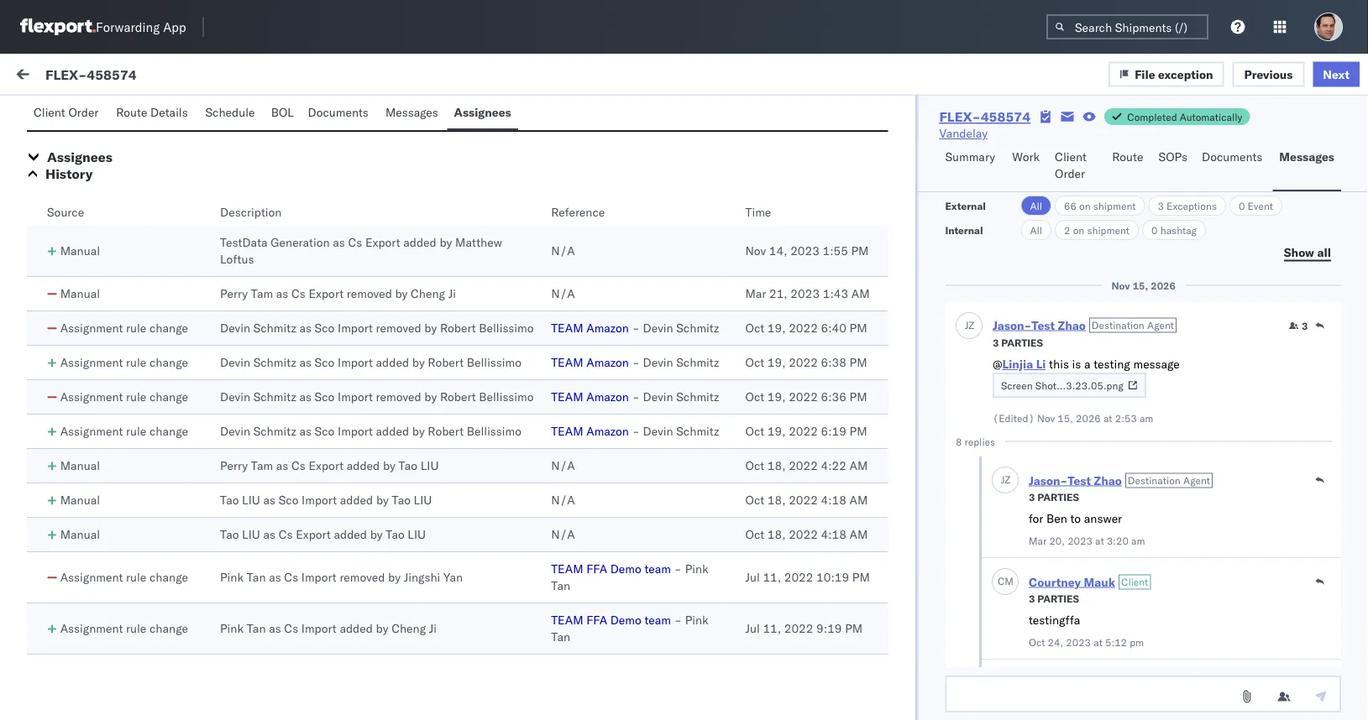 Task type: locate. For each thing, give the bounding box(es) containing it.
documents button
[[301, 97, 379, 130], [1195, 142, 1273, 191]]

jason-test zhao button for (edited)  nov 15, 2026 at 2:53 am
[[992, 318, 1085, 333]]

3 19, from the top
[[768, 390, 786, 404]]

1 vertical spatial oct 26, 2023, 5:45 pm edt
[[467, 634, 617, 649]]

waka!
[[226, 347, 260, 362]]

client order down my work
[[34, 105, 99, 120]]

client down my work
[[34, 105, 65, 120]]

export for perry tam as cs export removed by cheng ji
[[309, 286, 344, 301]]

oct 19, 2022 6:40 pm
[[745, 321, 867, 336]]

team for oct 19, 2022 6:40 pm
[[551, 321, 583, 336]]

0 horizontal spatial (0)
[[74, 107, 96, 121]]

at for (edited)
[[1103, 412, 1112, 425]]

1 vertical spatial j z
[[1000, 474, 1010, 486]]

1 vertical spatial zhao
[[1094, 473, 1121, 488]]

2 team from the top
[[645, 613, 671, 628]]

omkar up latent messaging on the top left of the page
[[81, 157, 117, 172]]

0 vertical spatial documents
[[308, 105, 369, 120]]

liu for tao liu as sco import added by tao liu
[[414, 493, 432, 508]]

whatever floats your boat! waka waka!
[[50, 347, 260, 362]]

omkar savant up "filing"
[[81, 238, 156, 252]]

1 vertical spatial all button
[[1021, 220, 1052, 240]]

all
[[1317, 245, 1331, 260]]

4 19, from the top
[[768, 424, 786, 439]]

6 assignment from the top
[[60, 621, 123, 636]]

a right create
[[417, 557, 423, 572]]

1 perry from the top
[[220, 286, 248, 301]]

mar inside for ben to answer mar 20, 2023 at 3:20 am
[[1028, 535, 1046, 547]]

omkar up "filing"
[[81, 238, 117, 252]]

3 18, from the top
[[768, 527, 786, 542]]

description
[[220, 205, 282, 220]]

1 horizontal spatial client order button
[[1048, 142, 1106, 191]]

1 horizontal spatial to
[[1070, 511, 1081, 526]]

for ben to answer mar 20, 2023 at 3:20 am
[[1028, 511, 1145, 547]]

sco for oct 18, 2022 4:18 am
[[279, 493, 299, 508]]

5 assignment from the top
[[60, 570, 123, 585]]

team amazon - devin schmitz for oct 19, 2022 6:40 pm
[[551, 321, 719, 336]]

amazon for oct 19, 2022 6:38 pm
[[586, 355, 629, 370]]

we
[[50, 633, 67, 648]]

2022 left the 6:19
[[789, 424, 818, 439]]

export up tao liu as sco import added by tao liu
[[309, 459, 344, 473]]

0 vertical spatial j z
[[964, 319, 974, 332]]

1 vertical spatial test
[[1067, 473, 1091, 488]]

schedule
[[205, 105, 255, 120]]

export up perry tam as cs export removed by cheng ji
[[365, 235, 400, 250]]

manual for tao liu as cs export added by tao liu
[[60, 527, 100, 542]]

1 demo from the top
[[610, 562, 641, 577]]

tao for perry tam as cs export added by tao liu
[[399, 459, 417, 473]]

test
[[1031, 318, 1055, 333], [1067, 473, 1091, 488]]

5:12
[[1105, 636, 1127, 649]]

rule left customs at the bottom left
[[126, 424, 146, 439]]

z for mar 20, 2023 at 3:20 am
[[1004, 474, 1010, 486]]

type
[[253, 427, 280, 442]]

message
[[195, 107, 244, 121], [52, 146, 92, 158]]

0 vertical spatial ji
[[448, 286, 456, 301]]

3 parties button for for
[[1028, 489, 1079, 504]]

2 amazon from the top
[[586, 355, 629, 370]]

0 horizontal spatial route
[[116, 105, 147, 120]]

savant up commendation
[[120, 238, 156, 252]]

1 amazon from the top
[[586, 321, 629, 336]]

1 omkar from the top
[[81, 157, 117, 172]]

5 rule from the top
[[126, 570, 146, 585]]

1 vertical spatial client order
[[1055, 149, 1087, 181]]

0 horizontal spatial order
[[68, 105, 99, 120]]

robert for oct 19, 2022 6:38 pm
[[428, 355, 464, 370]]

1 horizontal spatial agent
[[1183, 474, 1210, 487]]

at left 2:53
[[1103, 412, 1112, 425]]

2 devin schmitz as sco import added by robert bellissimo from the top
[[220, 424, 522, 439]]

screen
[[1001, 379, 1032, 392]]

2 pink tan from the top
[[551, 613, 709, 645]]

import work button
[[125, 69, 191, 84]]

external inside button
[[27, 107, 71, 121]]

route inside route details button
[[116, 105, 147, 120]]

your inside we are notifying you that your shipment, k & k, devan has been delayed. this often occurs when unloading cargo takes longer than expected.
[[186, 633, 210, 648]]

report
[[198, 267, 230, 281]]

0 vertical spatial zhao
[[1057, 318, 1085, 333]]

flex-458574 up "vandelay"
[[939, 108, 1031, 125]]

devin schmitz as sco import removed by robert bellissimo down perry tam as cs export removed by cheng ji
[[220, 321, 534, 336]]

1 vertical spatial documents
[[1202, 149, 1263, 164]]

documents down automatically
[[1202, 149, 1263, 164]]

jason- for (edited)  nov 15, 2026 at 2:53 am
[[992, 318, 1031, 333]]

1 vertical spatial 15,
[[1057, 412, 1073, 425]]

is inside this is a great deal and with this contract established, we will create a lucrative partnership.
[[76, 557, 85, 572]]

0 vertical spatial internal
[[113, 107, 154, 121]]

all left 2
[[1030, 224, 1042, 236]]

1 team amazon - devin schmitz from the top
[[551, 321, 719, 336]]

bellissimo for oct 19, 2022 6:19 pm
[[467, 424, 522, 439]]

we
[[341, 557, 356, 572]]

2 vertical spatial 18,
[[768, 527, 786, 542]]

1 assignment from the top
[[60, 321, 123, 336]]

3 manual from the top
[[60, 459, 100, 473]]

3 team from the top
[[551, 390, 583, 404]]

route inside route button
[[1112, 149, 1143, 164]]

as up k at the bottom left
[[269, 570, 281, 585]]

order inside client order
[[1055, 166, 1085, 181]]

longer
[[297, 650, 331, 664]]

shot...3.23.05.png
[[1035, 379, 1123, 392]]

5 manual from the top
[[60, 527, 100, 542]]

0 vertical spatial 15,
[[1132, 279, 1148, 292]]

omkar up notifying
[[81, 604, 117, 619]]

11, left 9:19
[[763, 621, 781, 636]]

this down we
[[50, 650, 73, 664]]

19, down oct 19, 2022 6:36 pm
[[768, 424, 786, 439]]

1 horizontal spatial z
[[1004, 474, 1010, 486]]

omkar savant
[[81, 157, 156, 172], [81, 238, 156, 252], [81, 318, 156, 333], [81, 398, 156, 413], [81, 495, 156, 510], [81, 604, 156, 619]]

at left 5:12
[[1093, 636, 1102, 649]]

this inside we are notifying you that your shipment, k & k, devan has been delayed. this often occurs when unloading cargo takes longer than expected.
[[50, 650, 73, 664]]

3 parties up ben
[[1028, 491, 1079, 503]]

this inside this is a great deal and with this contract established, we will create a lucrative partnership.
[[203, 557, 223, 572]]

internal inside internal (0) button
[[113, 107, 154, 121]]

zhao up answer
[[1094, 473, 1121, 488]]

removed for oct 19, 2022 6:36 pm
[[376, 390, 421, 404]]

cs
[[348, 235, 362, 250], [291, 286, 306, 301], [291, 459, 306, 473], [279, 527, 293, 542], [284, 570, 298, 585], [284, 621, 298, 636]]

2 4:18 from the top
[[821, 527, 847, 542]]

0 vertical spatial team
[[645, 562, 671, 577]]

18,
[[768, 459, 786, 473], [768, 493, 786, 508], [768, 527, 786, 542]]

2 assignment from the top
[[60, 355, 123, 370]]

message left list
[[195, 107, 244, 121]]

1 savant from the top
[[120, 157, 156, 172]]

1 horizontal spatial assignees button
[[447, 97, 518, 130]]

0 vertical spatial jason-test zhao button
[[992, 318, 1085, 333]]

j for mar 20, 2023 at 3:20 am
[[1000, 474, 1004, 486]]

0 vertical spatial work
[[163, 69, 191, 84]]

1 n/a from the top
[[551, 244, 575, 258]]

1 vertical spatial ji
[[429, 621, 437, 636]]

1 vertical spatial team
[[645, 613, 671, 628]]

show all
[[1284, 245, 1331, 260]]

5:46
[[546, 422, 572, 437]]

3 flex- 458574 from the top
[[1066, 634, 1145, 649]]

jason-
[[992, 318, 1031, 333], [1028, 473, 1067, 488]]

3 parties button down the courtney
[[1028, 591, 1079, 606]]

edt
[[596, 254, 617, 268], [596, 334, 617, 349], [596, 422, 617, 437], [596, 525, 617, 540], [596, 634, 617, 649]]

2 perry from the top
[[220, 459, 248, 473]]

external for external (0)
[[27, 107, 71, 121]]

flexport. image
[[20, 18, 96, 35]]

flex-458574 link
[[939, 108, 1031, 125]]

by inside testdata generation as cs export added by matthew loftus
[[440, 235, 452, 250]]

unloading
[[178, 650, 230, 664]]

team amazon - devin schmitz for oct 19, 2022 6:36 pm
[[551, 390, 719, 404]]

4 omkar savant from the top
[[81, 398, 156, 413]]

5 2023, from the top
[[510, 634, 543, 649]]

removed for mar 21, 2023 1:43 am
[[347, 286, 392, 301]]

@ linjia li this is a testing message
[[992, 357, 1179, 372]]

sops button
[[1152, 142, 1195, 191]]

1 vertical spatial am
[[1139, 412, 1153, 425]]

3 parties button
[[992, 335, 1043, 349], [1028, 489, 1079, 504], [1028, 591, 1079, 606]]

1 change from the top
[[149, 321, 188, 336]]

external
[[27, 107, 71, 121], [945, 199, 986, 212]]

6 omkar from the top
[[81, 604, 117, 619]]

jul 11, 2022 10:19 pm
[[745, 570, 870, 585]]

cs right the contract
[[284, 570, 298, 585]]

omkar for floats
[[81, 318, 117, 333]]

rule
[[126, 321, 146, 336], [126, 355, 146, 370], [126, 390, 146, 404], [126, 424, 146, 439], [126, 570, 146, 585], [126, 621, 146, 636]]

m
[[1004, 575, 1013, 588]]

4 26, from the top
[[489, 525, 507, 540]]

jul
[[745, 570, 760, 585], [745, 621, 760, 636]]

edt for to
[[596, 254, 617, 268]]

rule for jul 11, 2022 9:19 pm
[[126, 621, 146, 636]]

4 n/a from the top
[[551, 493, 575, 508]]

3 team amazon - devin schmitz from the top
[[551, 390, 719, 404]]

2 2023, from the top
[[510, 334, 543, 349]]

as right type
[[299, 424, 312, 439]]

3 for (edited)  nov 15, 2026 at 2:53 am
[[992, 336, 998, 349]]

export
[[365, 235, 400, 250], [309, 286, 344, 301], [309, 459, 344, 473], [296, 527, 331, 542]]

6 savant from the top
[[120, 604, 156, 619]]

destination up flex- 1366815
[[1091, 319, 1144, 332]]

5 savant from the top
[[120, 495, 156, 510]]

destination for (edited)  nov 15, 2026 at 2:53 am
[[1091, 319, 1144, 332]]

jason-test zhao destination agent for (edited)  nov 15, 2026 at 2:53 am
[[992, 318, 1174, 333]]

nov left 14,
[[745, 244, 766, 258]]

1 vertical spatial work
[[1012, 149, 1040, 164]]

internal
[[113, 107, 154, 121], [945, 224, 983, 236]]

0 vertical spatial 0
[[1239, 199, 1245, 212]]

exception: for exception: unknown customs hold type
[[53, 427, 113, 442]]

n/a for tao liu as sco import added by tao liu
[[551, 493, 575, 508]]

devin schmitz as sco import added by robert bellissimo
[[220, 355, 522, 370], [220, 424, 522, 439]]

2 ffa from the top
[[586, 613, 607, 628]]

18, up jul 11, 2022 10:19 pm
[[768, 527, 786, 542]]

pink
[[685, 562, 709, 577], [220, 570, 244, 585], [685, 613, 709, 628], [220, 621, 244, 636]]

3 n/a from the top
[[551, 459, 575, 473]]

1 pink tan from the top
[[551, 562, 709, 593]]

1 vertical spatial 0
[[1152, 224, 1158, 236]]

test up answer
[[1067, 473, 1091, 488]]

latent
[[50, 186, 84, 201]]

18, for perry tam as cs export added by tao liu
[[768, 459, 786, 473]]

1 oct 18, 2022 4:18 am from the top
[[745, 493, 868, 508]]

1 vertical spatial route
[[1112, 149, 1143, 164]]

1 flex- 458574 from the top
[[1066, 173, 1145, 188]]

19, for oct 19, 2022 6:19 pm
[[768, 424, 786, 439]]

1 vertical spatial client
[[1055, 149, 1087, 164]]

2 exception: from the top
[[53, 524, 113, 539]]

1 vertical spatial jason-test zhao button
[[1028, 473, 1121, 488]]

1 vertical spatial messages button
[[1273, 142, 1341, 191]]

2 assignment rule change from the top
[[60, 355, 188, 370]]

jingshi
[[404, 570, 440, 585]]

4 2023, from the top
[[510, 525, 543, 540]]

24,
[[1047, 636, 1063, 649]]

jason-test zhao destination agent for mar 20, 2023 at 3:20 am
[[1028, 473, 1210, 488]]

export for perry tam as cs export added by tao liu
[[309, 459, 344, 473]]

rule for oct 19, 2022 6:19 pm
[[126, 424, 146, 439]]

this up lucrative
[[50, 557, 73, 572]]

summary
[[945, 149, 995, 164]]

omkar for am
[[81, 238, 117, 252]]

amazon
[[586, 321, 629, 336], [586, 355, 629, 370], [586, 390, 629, 404], [586, 424, 629, 439]]

devin schmitz as sco import removed by robert bellissimo
[[220, 321, 534, 336], [220, 390, 534, 404]]

1 19, from the top
[[768, 321, 786, 336]]

0 vertical spatial cheng
[[411, 286, 445, 301]]

2 team amazon - devin schmitz from the top
[[551, 355, 719, 370]]

2 rule from the top
[[126, 355, 146, 370]]

4 team from the top
[[551, 424, 583, 439]]

None text field
[[945, 676, 1341, 713]]

as down type
[[276, 459, 288, 473]]

change up when
[[149, 621, 188, 636]]

testing
[[1093, 357, 1130, 372]]

0 horizontal spatial client order
[[34, 105, 99, 120]]

0 vertical spatial parties
[[1001, 336, 1043, 349]]

shipment down 66 on shipment
[[1087, 224, 1130, 236]]

rule for oct 19, 2022 6:40 pm
[[126, 321, 146, 336]]

2 5:45 from the top
[[546, 634, 572, 649]]

1 rule from the top
[[126, 321, 146, 336]]

devin schmitz as sco import added by robert bellissimo for oct 19, 2022 6:38 pm
[[220, 355, 522, 370]]

am up jul 11, 2022 10:19 pm
[[850, 527, 868, 542]]

omkar savant up notifying
[[81, 604, 156, 619]]

n/a for tao liu as cs export added by tao liu
[[551, 527, 575, 542]]

1 vertical spatial pink tan
[[551, 613, 709, 645]]

1 ffa from the top
[[586, 562, 607, 577]]

cheng for pink tan as cs import added by cheng ji
[[392, 621, 426, 636]]

1 horizontal spatial client order
[[1055, 149, 1087, 181]]

savant up messaging
[[120, 157, 156, 172]]

jason-test zhao destination agent
[[992, 318, 1174, 333], [1028, 473, 1210, 488]]

courtney mauk button
[[1028, 575, 1115, 590]]

assignment rule change for oct 19, 2022 6:19 pm
[[60, 424, 188, 439]]

agent for (edited)  nov 15, 2026 at 2:53 am
[[1147, 319, 1174, 332]]

0 vertical spatial perry
[[220, 286, 248, 301]]

1 vertical spatial all
[[1030, 224, 1042, 236]]

0 vertical spatial client
[[34, 105, 65, 120]]

1 horizontal spatial mar
[[1028, 535, 1046, 547]]

2026 down shot...3.23.05.png
[[1075, 412, 1100, 425]]

1 all from the top
[[1030, 199, 1042, 212]]

loftus
[[220, 252, 254, 267]]

0 vertical spatial 11,
[[763, 570, 781, 585]]

3 2023, from the top
[[510, 422, 543, 437]]

11, for jul 11, 2022 9:19 pm
[[763, 621, 781, 636]]

1 vertical spatial nov
[[1111, 279, 1130, 292]]

import for jul 11, 2022 10:19 pm
[[301, 570, 337, 585]]

nov for nov 14, 2023 1:55 pm
[[745, 244, 766, 258]]

0 vertical spatial work
[[48, 65, 91, 88]]

route left details
[[116, 105, 147, 120]]

ji down matthew at the top of the page
[[448, 286, 456, 301]]

1 horizontal spatial work
[[1012, 149, 1040, 164]]

bellissimo up oct 26, 2023, 5:46 pm edt
[[479, 390, 534, 404]]

at left the 3:20
[[1095, 535, 1104, 547]]

tam down improve on the top of page
[[251, 286, 273, 301]]

1 horizontal spatial j z
[[1000, 474, 1010, 486]]

hashtag
[[1160, 224, 1197, 236]]

2 vertical spatial nov
[[1037, 412, 1055, 425]]

history
[[45, 165, 93, 182]]

work button
[[1005, 142, 1048, 191]]

1 (0) from the left
[[74, 107, 96, 121]]

cs for perry tam as cs export added by tao liu
[[291, 459, 306, 473]]

1 horizontal spatial 0
[[1239, 199, 1245, 212]]

message list button
[[188, 99, 275, 132]]

19,
[[768, 321, 786, 336], [768, 355, 786, 370], [768, 390, 786, 404], [768, 424, 786, 439]]

1 vertical spatial jul
[[745, 621, 760, 636]]

2 demo from the top
[[610, 613, 641, 628]]

1 vertical spatial exception:
[[53, 524, 113, 539]]

5 n/a from the top
[[551, 527, 575, 542]]

0 vertical spatial oct 26, 2023, 5:45 pm edt
[[467, 525, 617, 540]]

devin schmitz as sco import added by robert bellissimo up perry tam as cs export added by tao liu
[[220, 424, 522, 439]]

11,
[[763, 570, 781, 585], [763, 621, 781, 636]]

n/a for testdata generation as cs export added by matthew loftus
[[551, 244, 575, 258]]

18, down oct 18, 2022 4:22 am
[[768, 493, 786, 508]]

2026
[[1150, 279, 1175, 292], [1075, 412, 1100, 425]]

amazon for oct 19, 2022 6:36 pm
[[586, 390, 629, 404]]

order
[[68, 105, 99, 120], [1055, 166, 1085, 181]]

3 parties button up linjia
[[992, 335, 1043, 349]]

0 horizontal spatial ji
[[429, 621, 437, 636]]

savant
[[120, 157, 156, 172], [120, 238, 156, 252], [120, 318, 156, 333], [120, 398, 156, 413], [120, 495, 156, 510], [120, 604, 156, 619]]

2 change from the top
[[149, 355, 188, 370]]

2 omkar savant from the top
[[81, 238, 156, 252]]

for
[[1028, 511, 1043, 526]]

2 savant from the top
[[120, 238, 156, 252]]

all button
[[1021, 196, 1052, 216], [1021, 220, 1052, 240]]

5 omkar savant from the top
[[81, 495, 156, 510]]

1 vertical spatial jason-test zhao destination agent
[[1028, 473, 1210, 488]]

when
[[146, 650, 174, 664]]

jul for jul 11, 2022 9:19 pm
[[745, 621, 760, 636]]

forwarding app link
[[20, 18, 186, 35]]

omkar savant up floats
[[81, 318, 156, 333]]

3 parties
[[992, 336, 1043, 349], [1028, 491, 1079, 503], [1028, 593, 1079, 605]]

1 team ffa demo team - from the top
[[551, 562, 682, 577]]

(0) for internal (0)
[[157, 107, 179, 121]]

added inside testdata generation as cs export added by matthew loftus
[[403, 235, 437, 250]]

5 26, from the top
[[489, 634, 507, 649]]

1 vertical spatial flex- 458574
[[1066, 525, 1145, 540]]

3 rule from the top
[[126, 390, 146, 404]]

savant for filing
[[120, 238, 156, 252]]

client order button up 66
[[1048, 142, 1106, 191]]

flex-458574
[[45, 66, 137, 83], [939, 108, 1031, 125]]

work inside work "button"
[[1012, 149, 1040, 164]]

oct 18, 2022 4:18 am down oct 18, 2022 4:22 am
[[745, 493, 868, 508]]

0 vertical spatial am
[[57, 267, 73, 281]]

0 vertical spatial 4:18
[[821, 493, 847, 508]]

3 parties button up ben
[[1028, 489, 1079, 504]]

tao for tao liu as cs export added by tao liu
[[386, 527, 405, 542]]

team ffa demo team -
[[551, 562, 682, 577], [551, 613, 682, 628]]

history button
[[45, 165, 93, 182]]

cs inside testdata generation as cs export added by matthew loftus
[[348, 235, 362, 250]]

1 vertical spatial 3 parties button
[[1028, 489, 1079, 504]]

work right the related
[[1104, 146, 1126, 158]]

1 devin schmitz as sco import removed by robert bellissimo from the top
[[220, 321, 534, 336]]

19, for oct 19, 2022 6:38 pm
[[768, 355, 786, 370]]

1 vertical spatial this
[[203, 557, 223, 572]]

flex- 2271801
[[1066, 422, 1152, 437]]

6 omkar savant from the top
[[81, 604, 156, 619]]

3 assignment from the top
[[60, 390, 123, 404]]

2 18, from the top
[[768, 493, 786, 508]]

testdata
[[220, 235, 268, 250]]

screen shot...3.23.05.png link
[[1001, 379, 1138, 392]]

1 4:18 from the top
[[821, 493, 847, 508]]

manual for testdata generation as cs export added by matthew loftus
[[60, 244, 100, 258]]

parties down the courtney
[[1037, 593, 1079, 605]]

parties up linjia li button
[[1001, 336, 1043, 349]]

2 edt from the top
[[596, 334, 617, 349]]

this
[[50, 557, 73, 572], [50, 650, 73, 664]]

0 vertical spatial client order button
[[27, 97, 109, 130]]

2 vertical spatial your
[[186, 633, 210, 648]]

0 vertical spatial exception:
[[53, 427, 113, 442]]

cs down generation
[[291, 286, 306, 301]]

test for (edited)  nov 15, 2026 at 2:53 am
[[1031, 318, 1055, 333]]

1 vertical spatial destination
[[1127, 474, 1180, 487]]

0 horizontal spatial documents
[[308, 105, 369, 120]]

change for jul 11, 2022 10:19 pm
[[149, 570, 188, 585]]

team for jul 11, 2022 10:19 pm
[[551, 562, 583, 577]]

external down my work
[[27, 107, 71, 121]]

1 horizontal spatial internal
[[945, 224, 983, 236]]

your up the unloading
[[186, 633, 210, 648]]

3 down the courtney
[[1028, 593, 1035, 605]]

4 edt from the top
[[596, 525, 617, 540]]

client right mauk
[[1121, 576, 1148, 589]]

1 manual from the top
[[60, 244, 100, 258]]

1 vertical spatial is
[[76, 557, 85, 572]]

1 vertical spatial work
[[1104, 146, 1126, 158]]

at for testingffa
[[1093, 636, 1102, 649]]

parties for for
[[1037, 491, 1079, 503]]

1 horizontal spatial documents
[[1202, 149, 1263, 164]]

0 vertical spatial jason-test zhao destination agent
[[992, 318, 1174, 333]]

oct inside testingffa oct 24, 2023 at 5:12 pm
[[1028, 636, 1045, 649]]

summary button
[[938, 142, 1005, 191]]

omkar up unknown on the left bottom
[[81, 398, 117, 413]]

on right 66
[[1079, 199, 1091, 212]]

2 vertical spatial parties
[[1037, 593, 1079, 605]]

zhao for mar 20, 2023 at 3:20 am
[[1094, 473, 1121, 488]]

resize handle column header
[[439, 140, 459, 721], [739, 140, 759, 721], [1038, 140, 1059, 721], [1338, 140, 1358, 721]]

0 horizontal spatial assignees button
[[47, 149, 113, 165]]

rule up floats
[[126, 321, 146, 336]]

at inside testingffa oct 24, 2023 at 5:12 pm
[[1093, 636, 1102, 649]]

1 vertical spatial parties
[[1037, 491, 1079, 503]]

0 vertical spatial jason-
[[992, 318, 1031, 333]]

assignment rule change for oct 19, 2022 6:40 pm
[[60, 321, 188, 336]]

message inside message list button
[[195, 107, 244, 121]]

2 vertical spatial flex- 458574
[[1066, 634, 1145, 649]]

oct 18, 2022 4:18 am for tao liu as sco import added by tao liu
[[745, 493, 868, 508]]

work right summary button
[[1012, 149, 1040, 164]]

work for my
[[48, 65, 91, 88]]

1 vertical spatial demo
[[610, 613, 641, 628]]

oct 26, 2023, 5:45 pm edt
[[467, 525, 617, 540], [467, 634, 617, 649]]

1 team from the top
[[551, 321, 583, 336]]

savant up whatever floats your boat! waka waka!
[[120, 318, 156, 333]]

3 up @
[[992, 336, 998, 349]]

2022 left 10:19
[[784, 570, 813, 585]]

1 this from the top
[[50, 557, 73, 572]]

0 horizontal spatial test
[[1031, 318, 1055, 333]]

documents
[[308, 105, 369, 120], [1202, 149, 1263, 164]]

pink tan for jul 11, 2022 10:19 pm
[[551, 562, 709, 593]]

1 oct 26, 2023, 5:45 pm edt from the top
[[467, 525, 617, 540]]

nov for nov 15, 2026
[[1111, 279, 1130, 292]]

perry down "hold" in the bottom left of the page
[[220, 459, 248, 473]]

3 change from the top
[[149, 390, 188, 404]]

4 manual from the top
[[60, 493, 100, 508]]

am
[[851, 286, 870, 301], [850, 459, 868, 473], [850, 493, 868, 508], [850, 527, 868, 542]]

2 oct 26, 2023, 5:45 pm edt from the top
[[467, 634, 617, 649]]

2 oct 18, 2022 4:18 am from the top
[[745, 527, 868, 542]]

1 devin schmitz as sco import added by robert bellissimo from the top
[[220, 355, 522, 370]]

mar left 21,
[[745, 286, 766, 301]]

order for the bottommost 'client order' button
[[1055, 166, 1085, 181]]

2 all button from the top
[[1021, 220, 1052, 240]]

related work item/shipment
[[1067, 146, 1198, 158]]

0 vertical spatial nov
[[745, 244, 766, 258]]

1 vertical spatial your
[[137, 347, 160, 362]]

route for route
[[1112, 149, 1143, 164]]

458574 up "vandelay"
[[981, 108, 1031, 125]]

documents right bol button
[[308, 105, 369, 120]]

jason-test zhao destination agent up flex- 1366815
[[992, 318, 1174, 333]]

4 amazon from the top
[[586, 424, 629, 439]]

savant up you on the bottom left
[[120, 604, 156, 619]]

2 tam from the top
[[251, 459, 273, 473]]

4 rule from the top
[[126, 424, 146, 439]]

2022
[[789, 321, 818, 336], [789, 355, 818, 370], [789, 390, 818, 404], [789, 424, 818, 439], [789, 459, 818, 473], [789, 493, 818, 508], [789, 527, 818, 542], [784, 570, 813, 585], [784, 621, 813, 636]]

3 savant from the top
[[120, 318, 156, 333]]

0 vertical spatial order
[[68, 105, 99, 120]]

am for tao liu as cs export added by tao liu
[[850, 527, 868, 542]]

export inside testdata generation as cs export added by matthew loftus
[[365, 235, 400, 250]]

client order for the bottommost 'client order' button
[[1055, 149, 1087, 181]]

2 all from the top
[[1030, 224, 1042, 236]]

on right 2
[[1073, 224, 1084, 236]]

shipment for 2 on shipment
[[1087, 224, 1130, 236]]

1 vertical spatial devin schmitz as sco import added by robert bellissimo
[[220, 424, 522, 439]]

tam for perry tam as cs export removed by cheng ji
[[251, 286, 273, 301]]

exception: up "great"
[[53, 524, 113, 539]]

client right work "button"
[[1055, 149, 1087, 164]]

5 omkar from the top
[[81, 495, 117, 510]]

1 exception: from the top
[[53, 427, 113, 442]]

omkar savant up messaging
[[81, 157, 156, 172]]

2 vertical spatial 3 parties
[[1028, 593, 1079, 605]]

tam
[[251, 286, 273, 301], [251, 459, 273, 473]]

change left "hold" in the bottom left of the page
[[149, 424, 188, 439]]

parties
[[1001, 336, 1043, 349], [1037, 491, 1079, 503], [1037, 593, 1079, 605]]

flex- 458574 right 24,
[[1066, 634, 1145, 649]]

0 vertical spatial assignees
[[454, 105, 511, 120]]

3 assignment rule change from the top
[[60, 390, 188, 404]]

am for tao liu as sco import added by tao liu
[[850, 493, 868, 508]]

removed for oct 19, 2022 6:40 pm
[[376, 321, 421, 336]]

this right li
[[1049, 357, 1069, 372]]

mar left '20,'
[[1028, 535, 1046, 547]]

1 team from the top
[[645, 562, 671, 577]]

show
[[1284, 245, 1314, 260]]

assignees
[[454, 105, 511, 120], [47, 149, 113, 165]]

savant up warehouse
[[120, 495, 156, 510]]

bellissimo for oct 19, 2022 6:36 pm
[[479, 390, 534, 404]]

0 vertical spatial ffa
[[586, 562, 607, 577]]

occurs
[[107, 650, 143, 664]]

0 vertical spatial team ffa demo team -
[[551, 562, 682, 577]]

unknown
[[116, 427, 169, 442]]

0 vertical spatial test
[[1031, 318, 1055, 333]]

1 edt from the top
[[596, 254, 617, 268]]

0 horizontal spatial messages button
[[379, 97, 447, 130]]

flex- 458574 right '20,'
[[1066, 525, 1145, 540]]

savant for latent messaging
[[120, 157, 156, 172]]

1 vertical spatial 5:45
[[546, 634, 572, 649]]

18, down oct 19, 2022 6:19 pm
[[768, 459, 786, 473]]

2 flex- 458574 from the top
[[1066, 525, 1145, 540]]

tam down type
[[251, 459, 273, 473]]

jul 11, 2022 9:19 pm
[[745, 621, 863, 636]]

0 vertical spatial pink tan
[[551, 562, 709, 593]]

2 resize handle column header from the left
[[739, 140, 759, 721]]

1 horizontal spatial j
[[1000, 474, 1004, 486]]

4:18 down 4:22
[[821, 493, 847, 508]]

order down the related
[[1055, 166, 1085, 181]]

1 jul from the top
[[745, 570, 760, 585]]

6 change from the top
[[149, 621, 188, 636]]

documents button right bol
[[301, 97, 379, 130]]

vandelay link
[[939, 125, 988, 142]]

as
[[333, 235, 345, 250], [276, 286, 288, 301], [299, 321, 312, 336], [299, 355, 312, 370], [299, 390, 312, 404], [299, 424, 312, 439], [276, 459, 288, 473], [263, 493, 276, 508], [263, 527, 276, 542], [269, 570, 281, 585], [269, 621, 281, 636]]

c
[[997, 575, 1004, 588]]

rule for oct 19, 2022 6:36 pm
[[126, 390, 146, 404]]

1 all button from the top
[[1021, 196, 1052, 216]]

0 vertical spatial mar
[[745, 286, 766, 301]]

amazon down oct 26, 2023, 6:30 pm edt
[[586, 355, 629, 370]]



Task type: describe. For each thing, give the bounding box(es) containing it.
k
[[269, 633, 277, 648]]

yan
[[443, 570, 463, 585]]

0 horizontal spatial assignees
[[47, 149, 113, 165]]

to inside for ben to answer mar 20, 2023 at 3:20 am
[[1070, 511, 1081, 526]]

26, for to
[[489, 254, 507, 268]]

demo for jul 11, 2022 9:19 pm
[[610, 613, 641, 628]]

team for oct 19, 2022 6:19 pm
[[551, 424, 583, 439]]

matthew
[[455, 235, 502, 250]]

flex- left 2:53
[[1066, 422, 1101, 437]]

app
[[163, 19, 186, 35]]

0 horizontal spatial flex-458574
[[45, 66, 137, 83]]

flex- up "vandelay"
[[939, 108, 981, 125]]

0 horizontal spatial documents button
[[301, 97, 379, 130]]

4 savant from the top
[[120, 398, 156, 413]]

2022 left 6:36
[[789, 390, 818, 404]]

work for related
[[1104, 146, 1126, 158]]

2023 right 14,
[[790, 244, 820, 258]]

perry for perry tam as cs export removed by cheng ji
[[220, 286, 248, 301]]

zhao for (edited)  nov 15, 2026 at 2:53 am
[[1057, 318, 1085, 333]]

3 inside button
[[1301, 320, 1308, 332]]

as down perry tam as cs export removed by cheng ji
[[299, 321, 312, 336]]

as right waka!
[[299, 355, 312, 370]]

as up perry tam as cs export added by tao liu
[[299, 390, 312, 404]]

458574 up mauk
[[1101, 525, 1145, 540]]

item/shipment
[[1129, 146, 1198, 158]]

shipment for 66 on shipment
[[1093, 199, 1136, 212]]

10:19
[[816, 570, 849, 585]]

Search Shipments (/) text field
[[1046, 14, 1209, 39]]

delayed.
[[391, 633, 437, 648]]

2023, for whatever floats your boat! waka waka!
[[510, 334, 543, 349]]

2022 left 6:40
[[789, 321, 818, 336]]

assignees inside button
[[454, 105, 511, 120]]

destination for mar 20, 2023 at 3:20 am
[[1127, 474, 1180, 487]]

all for 2
[[1030, 224, 1042, 236]]

sco for oct 19, 2022 6:19 pm
[[315, 424, 335, 439]]

ffa for pink tan as cs import added by cheng ji
[[586, 613, 607, 628]]

6:19
[[821, 424, 847, 439]]

tao liu as cs export added by tao liu
[[220, 527, 426, 542]]

flex- right '20,'
[[1066, 525, 1101, 540]]

omkar savant for notifying
[[81, 604, 156, 619]]

team for oct 19, 2022 6:38 pm
[[551, 355, 583, 370]]

2023 inside testingffa oct 24, 2023 at 5:12 pm
[[1066, 636, 1091, 649]]

1 resize handle column header from the left
[[439, 140, 459, 721]]

3 resize handle column header from the left
[[1038, 140, 1059, 721]]

jul for jul 11, 2022 10:19 pm
[[745, 570, 760, 585]]

0 vertical spatial 2026
[[1150, 279, 1175, 292]]

1 vertical spatial messages
[[1279, 149, 1335, 164]]

team for jul 11, 2022 9:19 pm
[[645, 613, 671, 628]]

import for jul 11, 2022 9:19 pm
[[301, 621, 337, 636]]

screen shot...3.23.05.png
[[1001, 379, 1123, 392]]

2022 up jul 11, 2022 10:19 pm
[[789, 527, 818, 542]]

6:38
[[821, 355, 847, 370]]

linjia
[[1002, 357, 1033, 372]]

tam for perry tam as cs export added by tao liu
[[251, 459, 273, 473]]

as left k,
[[269, 621, 281, 636]]

n/a for perry tam as cs export removed by cheng ji
[[551, 286, 575, 301]]

4 omkar from the top
[[81, 398, 117, 413]]

0 horizontal spatial client order button
[[27, 97, 109, 130]]

we are notifying you that your shipment, k & k, devan has been delayed. this often occurs when unloading cargo takes longer than expected.
[[50, 633, 437, 664]]

0 horizontal spatial your
[[137, 347, 160, 362]]

flex- right 24,
[[1066, 634, 1101, 649]]

mauk
[[1083, 575, 1115, 590]]

robert for oct 19, 2022 6:40 pm
[[440, 321, 476, 336]]

0 for 0 event
[[1239, 199, 1245, 212]]

edt for whatever floats your boat! waka waka!
[[596, 334, 617, 349]]

testingffa
[[1028, 613, 1080, 628]]

2022 left 4:22
[[789, 459, 818, 473]]

devan
[[305, 633, 337, 648]]

file
[[1135, 67, 1155, 81]]

forwarding app
[[96, 19, 186, 35]]

at inside for ben to answer mar 20, 2023 at 3:20 am
[[1095, 535, 1104, 547]]

change for oct 19, 2022 6:38 pm
[[149, 355, 188, 370]]

previous
[[1244, 67, 1293, 81]]

3 for oct 24, 2023 at 5:12 pm
[[1028, 593, 1035, 605]]

import for oct 19, 2022 6:40 pm
[[338, 321, 373, 336]]

i
[[50, 267, 54, 281]]

pink tan as cs import added by cheng ji
[[220, 621, 437, 636]]

ji for pink tan as cs import added by cheng ji
[[429, 621, 437, 636]]

cargo
[[233, 650, 262, 664]]

agent for mar 20, 2023 at 3:20 am
[[1183, 474, 1210, 487]]

2023 right 21,
[[791, 286, 820, 301]]

list
[[247, 107, 268, 121]]

4:18 for tao liu as cs export added by tao liu
[[821, 527, 847, 542]]

458574 down forwarding app "link"
[[87, 66, 137, 83]]

change for oct 19, 2022 6:19 pm
[[149, 424, 188, 439]]

change for jul 11, 2022 9:19 pm
[[149, 621, 188, 636]]

(edited)  nov 15, 2026 at 2:53 am
[[992, 412, 1153, 425]]

as down improve on the top of page
[[276, 286, 288, 301]]

schedule button
[[199, 97, 264, 130]]

flex- up @ linjia li this is a testing message
[[1066, 334, 1101, 349]]

19, for oct 19, 2022 6:36 pm
[[768, 390, 786, 404]]

2022 down oct 18, 2022 4:22 am
[[789, 493, 818, 508]]

tao liu as sco import added by tao liu
[[220, 493, 432, 508]]

458574 down mauk
[[1101, 634, 1145, 649]]

great
[[98, 557, 125, 572]]

next button
[[1313, 62, 1360, 87]]

flex- 1366815
[[1066, 334, 1152, 349]]

on for 2
[[1073, 224, 1084, 236]]

assignment rule change for oct 19, 2022 6:36 pm
[[60, 390, 188, 404]]

a up shot...3.23.05.png
[[1084, 357, 1090, 372]]

0 vertical spatial 3 parties
[[992, 336, 1043, 349]]

import for oct 19, 2022 6:19 pm
[[338, 424, 373, 439]]

exception: warehouse devan delay
[[53, 524, 252, 539]]

exceptions
[[1167, 199, 1217, 212]]

0 horizontal spatial 2026
[[1075, 412, 1100, 425]]

26, for shipment,
[[489, 634, 507, 649]]

messaging
[[88, 186, 144, 201]]

assignment for oct 19, 2022 6:19 pm
[[60, 424, 123, 439]]

3 26, from the top
[[489, 422, 507, 437]]

devan
[[182, 524, 217, 539]]

2022 left 6:38 on the right
[[789, 355, 818, 370]]

has
[[340, 633, 359, 648]]

omkar savant for latent messaging
[[81, 157, 156, 172]]

internal (0) button
[[106, 99, 188, 132]]

all button for 66
[[1021, 196, 1052, 216]]

assignment for oct 19, 2022 6:36 pm
[[60, 390, 123, 404]]

oct 26, 2023, 7:00 pm edt
[[467, 254, 617, 268]]

3 edt from the top
[[596, 422, 617, 437]]

boat!
[[163, 347, 191, 362]]

morale!
[[318, 267, 358, 281]]

nov 15, 2026
[[1111, 279, 1175, 292]]

0 horizontal spatial mar
[[745, 286, 766, 301]]

20,
[[1049, 535, 1065, 547]]

n/a for perry tam as cs export added by tao liu
[[551, 459, 575, 473]]

team amazon - devin schmitz for oct 19, 2022 6:19 pm
[[551, 424, 719, 439]]

0 horizontal spatial client
[[34, 105, 65, 120]]

this inside this is a great deal and with this contract established, we will create a lucrative partnership.
[[50, 557, 73, 572]]

demo for jul 11, 2022 10:19 pm
[[610, 562, 641, 577]]

4 resize handle column header from the left
[[1338, 140, 1358, 721]]

2271801
[[1101, 422, 1152, 437]]

0 vertical spatial to
[[233, 267, 244, 281]]

message for message
[[52, 146, 92, 158]]

as right "delay"
[[263, 527, 276, 542]]

as inside testdata generation as cs export added by matthew loftus
[[333, 235, 345, 250]]

jason-test zhao button for mar 20, 2023 at 3:20 am
[[1028, 473, 1121, 488]]

nov 14, 2023 1:55 pm
[[745, 244, 869, 258]]

bellissimo for oct 19, 2022 6:38 pm
[[467, 355, 522, 370]]

test for mar 20, 2023 at 3:20 am
[[1067, 473, 1091, 488]]

robert for oct 19, 2022 6:19 pm
[[428, 424, 464, 439]]

documents for left documents button
[[308, 105, 369, 120]]

internal for internal
[[945, 224, 983, 236]]

k,
[[291, 633, 302, 648]]

assignment for oct 19, 2022 6:38 pm
[[60, 355, 123, 370]]

import for oct 19, 2022 6:36 pm
[[338, 390, 373, 404]]

a right "filing"
[[106, 267, 112, 281]]

0 vertical spatial messages button
[[379, 97, 447, 130]]

assignment for jul 11, 2022 9:19 pm
[[60, 621, 123, 636]]

6:30
[[546, 334, 572, 349]]

3 up 0 hashtag
[[1158, 199, 1164, 212]]

commendation
[[115, 267, 194, 281]]

cs for pink tan as cs import added by cheng ji
[[284, 621, 298, 636]]

am for perry tam as cs export added by tao liu
[[850, 459, 868, 473]]

established,
[[273, 557, 338, 572]]

1 5:45 from the top
[[546, 525, 572, 540]]

66 on shipment
[[1064, 199, 1136, 212]]

1 vertical spatial documents button
[[1195, 142, 1273, 191]]

3 parties button for testingffa
[[1028, 591, 1079, 606]]

all for 66
[[1030, 199, 1042, 212]]

devin schmitz as sco import removed by robert bellissimo for oct 19, 2022 6:36 pm
[[220, 390, 534, 404]]

replies
[[964, 435, 995, 448]]

1 horizontal spatial messages button
[[1273, 142, 1341, 191]]

7:00
[[546, 254, 572, 268]]

shipment,
[[213, 633, 266, 648]]

cheng for perry tam as cs export removed by cheng ji
[[411, 286, 445, 301]]

internal (0)
[[113, 107, 179, 121]]

2022 left 9:19
[[784, 621, 813, 636]]

bol button
[[264, 97, 301, 130]]

0 vertical spatial messages
[[385, 105, 438, 120]]

source
[[47, 205, 84, 220]]

all button for 2
[[1021, 220, 1052, 240]]

ben
[[1046, 511, 1067, 526]]

oct 18, 2022 4:22 am
[[745, 459, 868, 473]]

2023 inside for ben to answer mar 20, 2023 at 3:20 am
[[1067, 535, 1092, 547]]

pm
[[1129, 636, 1144, 649]]

0 hashtag
[[1152, 224, 1197, 236]]

bellissimo for oct 19, 2022 6:40 pm
[[479, 321, 534, 336]]

1 vertical spatial client order button
[[1048, 142, 1106, 191]]

completed automatically
[[1127, 110, 1243, 123]]

change for oct 19, 2022 6:40 pm
[[149, 321, 188, 336]]

3 parties for testingffa
[[1028, 593, 1079, 605]]

flex- right my
[[45, 66, 87, 83]]

liu for perry tam as cs export added by tao liu
[[420, 459, 439, 473]]

1 horizontal spatial this
[[1049, 357, 1069, 372]]

i am filing a commendation report to improve your morale!
[[50, 267, 358, 281]]

a left "great"
[[88, 557, 94, 572]]

2 on shipment
[[1064, 224, 1130, 236]]

assignment rule change for jul 11, 2022 9:19 pm
[[60, 621, 188, 636]]

am inside for ben to answer mar 20, 2023 at 3:20 am
[[1131, 535, 1145, 547]]

create
[[381, 557, 414, 572]]

z for (edited)  nov 15, 2026 at 2:53 am
[[968, 319, 974, 332]]

flex- up 66
[[1066, 173, 1101, 188]]

import for oct 19, 2022 6:38 pm
[[338, 355, 373, 370]]

21,
[[769, 286, 788, 301]]

manual for perry tam as cs export removed by cheng ji
[[60, 286, 100, 301]]

1:55
[[823, 244, 848, 258]]

external for external
[[945, 199, 986, 212]]

2 horizontal spatial your
[[292, 267, 315, 281]]

1 horizontal spatial 15,
[[1132, 279, 1148, 292]]

client order for left 'client order' button
[[34, 105, 99, 120]]

vandelay
[[939, 126, 988, 141]]

automatically
[[1180, 110, 1243, 123]]

savant for your
[[120, 318, 156, 333]]

4:22
[[821, 459, 847, 473]]

exception: for exception: warehouse devan delay
[[53, 524, 113, 539]]

contract
[[226, 557, 270, 572]]

answer
[[1084, 511, 1122, 526]]

oct 26, 2023, 5:46 pm edt
[[467, 422, 617, 437]]

file exception
[[1135, 67, 1213, 81]]

filing
[[76, 267, 103, 281]]

deal
[[128, 557, 151, 572]]

takes
[[266, 650, 294, 664]]

1 horizontal spatial nov
[[1037, 412, 1055, 425]]

1:43
[[823, 286, 848, 301]]

1 horizontal spatial is
[[1072, 357, 1081, 372]]

0 horizontal spatial 15,
[[1057, 412, 1073, 425]]

1 horizontal spatial flex-458574
[[939, 108, 1031, 125]]

assignment for jul 11, 2022 10:19 pm
[[60, 570, 123, 585]]

3 parties for for
[[1028, 491, 1079, 503]]

robert for oct 19, 2022 6:36 pm
[[440, 390, 476, 404]]

mar 21, 2023 1:43 am
[[745, 286, 870, 301]]

omkar savant for filing
[[81, 238, 156, 252]]

oct 19, 2022 6:38 pm
[[745, 355, 867, 370]]

as up tao liu as cs export added by tao liu
[[263, 493, 276, 508]]

c m
[[997, 575, 1013, 588]]

2
[[1064, 224, 1070, 236]]

liu for tao liu as cs export added by tao liu
[[408, 527, 426, 542]]

458574 down related work item/shipment
[[1101, 173, 1145, 188]]

bol
[[271, 105, 294, 120]]

client inside courtney mauk client
[[1121, 576, 1148, 589]]

flex- 458574 for notifying
[[1066, 634, 1145, 649]]

details
[[150, 105, 188, 120]]

0 vertical spatial 3 parties button
[[992, 335, 1043, 349]]



Task type: vqa. For each thing, say whether or not it's contained in the screenshot.
8
yes



